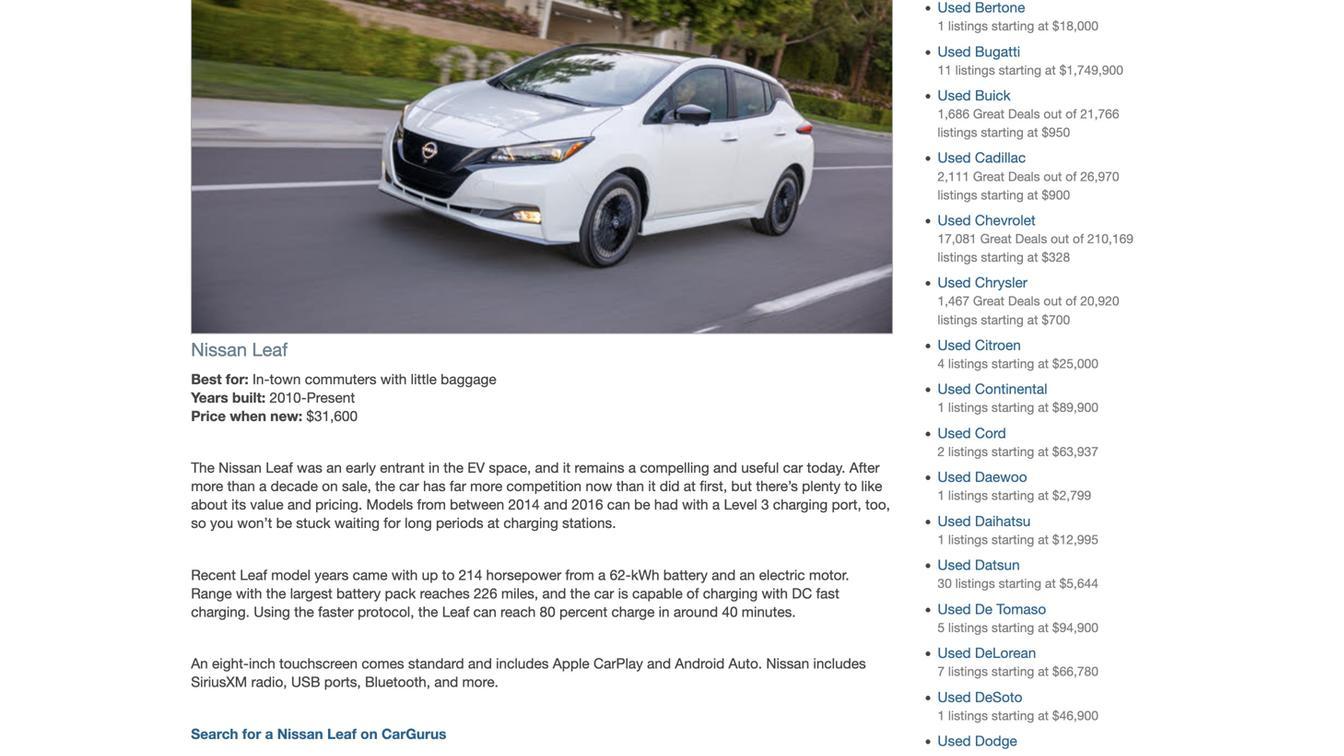 Task type: vqa. For each thing, say whether or not it's contained in the screenshot.


Task type: describe. For each thing, give the bounding box(es) containing it.
at right "did"
[[684, 478, 696, 495]]

used for used daihatsu 1 listings starting at $12,995
[[938, 513, 971, 529]]

entrant
[[380, 460, 425, 476]]

models
[[366, 496, 413, 513]]

used daihatsu link
[[938, 513, 1031, 529]]

on inside the nissan leaf was an early entrant in the ev space, and it remains a compelling and useful car today. after more than a decade on sale, the car has far more competition now than it did at first, but there's plenty to like about its value and pricing. models from between 2014 and 2016 can be had with a level 3 charging port, too, so you won't be stuck waiting for long periods at charging stations.
[[322, 478, 338, 495]]

out for chrysler
[[1044, 294, 1062, 309]]

the up using
[[266, 585, 286, 602]]

best
[[191, 370, 222, 387]]

a down the first,
[[712, 496, 720, 513]]

its
[[231, 496, 246, 513]]

1 includes from the left
[[496, 655, 549, 672]]

used for used cord 2 listings starting at $63,937
[[938, 425, 971, 441]]

$700
[[1042, 312, 1070, 327]]

at inside used bugatti 11 listings starting at $1,749,900
[[1045, 62, 1056, 77]]

compelling
[[640, 460, 709, 476]]

new:
[[270, 407, 302, 424]]

bugatti
[[975, 43, 1020, 60]]

kwh
[[631, 567, 659, 583]]

leaf down ports,
[[327, 725, 357, 742]]

and down competition
[[544, 496, 568, 513]]

used for used datsun 30 listings starting at $5,644
[[938, 557, 971, 573]]

charging inside recent leaf model years came with up to 214 horsepower from a 62-kwh battery and an electric motor. range with the largest battery pack reaches 226 miles, and the car is capable of charging with dc fast charging. using the faster protocol, the leaf can reach 80 percent charge in around 40 minutes.
[[703, 585, 758, 602]]

minutes.
[[742, 604, 796, 620]]

listings inside used delorean 7 listings starting at $66,780
[[948, 664, 988, 679]]

1 for used continental
[[938, 400, 945, 415]]

of for used chrysler
[[1066, 294, 1077, 309]]

nissan up best
[[191, 339, 247, 360]]

0 vertical spatial car
[[783, 460, 803, 476]]

cord
[[975, 425, 1006, 441]]

datsun
[[975, 557, 1020, 573]]

ports,
[[324, 674, 361, 690]]

listings inside used daewoo 1 listings starting at $2,799
[[948, 488, 988, 503]]

used for used citroen 4 listings starting at $25,000
[[938, 337, 971, 353]]

listings up the used bugatti "link"
[[948, 18, 988, 33]]

62-
[[610, 567, 631, 583]]

horsepower
[[486, 567, 561, 583]]

4
[[938, 356, 945, 371]]

used for used de tomaso 5 listings starting at $94,900
[[938, 601, 971, 617]]

1 for used daewoo
[[938, 488, 945, 503]]

pricing.
[[315, 496, 362, 513]]

listings inside used daihatsu 1 listings starting at $12,995
[[948, 532, 988, 547]]

stations.
[[562, 515, 616, 532]]

today.
[[807, 460, 846, 476]]

used for used dodge
[[938, 733, 971, 749]]

used bugatti 11 listings starting at $1,749,900
[[938, 43, 1123, 77]]

used for used continental 1 listings starting at $89,900
[[938, 381, 971, 397]]

at inside 1,686 great deals out of 21,766 listings starting at
[[1027, 125, 1038, 140]]

listings inside used bugatti 11 listings starting at $1,749,900
[[955, 62, 995, 77]]

used bugatti link
[[938, 43, 1020, 60]]

80
[[540, 604, 555, 620]]

2016
[[572, 496, 603, 513]]

starting inside used delorean 7 listings starting at $66,780
[[992, 664, 1034, 679]]

listings inside the used continental 1 listings starting at $89,900
[[948, 400, 988, 415]]

deals for used chrysler
[[1008, 294, 1040, 309]]

the up far
[[444, 460, 464, 476]]

was
[[297, 460, 322, 476]]

and right carplay
[[647, 655, 671, 672]]

with up using
[[236, 585, 262, 602]]

for:
[[226, 370, 249, 387]]

0 horizontal spatial be
[[276, 515, 292, 532]]

sale,
[[342, 478, 371, 495]]

listings inside the 1,467 great deals out of 20,920 listings starting at
[[938, 312, 977, 327]]

at inside used daihatsu 1 listings starting at $12,995
[[1038, 532, 1049, 547]]

nissan leaf
[[191, 339, 288, 360]]

search for a nissan leaf on cargurus
[[191, 725, 446, 742]]

present
[[307, 389, 355, 406]]

starting inside used de tomaso 5 listings starting at $94,900
[[992, 620, 1034, 635]]

charge
[[611, 604, 655, 620]]

came
[[353, 567, 388, 583]]

2 than from the left
[[616, 478, 644, 495]]

town
[[270, 371, 301, 387]]

used de tomaso link
[[938, 601, 1046, 617]]

with inside the nissan leaf was an early entrant in the ev space, and it remains a compelling and useful car today. after more than a decade on sale, the car has far more competition now than it did at first, but there's plenty to like about its value and pricing. models from between 2014 and 2016 can be had with a level 3 charging port, too, so you won't be stuck waiting for long periods at charging stations.
[[682, 496, 708, 513]]

in-
[[252, 371, 270, 387]]

1,686 great deals out of 21,766 listings starting at
[[938, 106, 1119, 140]]

space,
[[489, 460, 531, 476]]

charging.
[[191, 604, 250, 620]]

1,467
[[938, 294, 970, 309]]

starting inside the used continental 1 listings starting at $89,900
[[992, 400, 1034, 415]]

from inside recent leaf model years came with up to 214 horsepower from a 62-kwh battery and an electric motor. range with the largest battery pack reaches 226 miles, and the car is capable of charging with dc fast charging. using the faster protocol, the leaf can reach 80 percent charge in around 40 minutes.
[[565, 567, 594, 583]]

out for cadillac
[[1044, 169, 1062, 184]]

plenty
[[802, 478, 841, 495]]

at inside used citroen 4 listings starting at $25,000
[[1038, 356, 1049, 371]]

eight-
[[212, 655, 249, 672]]

starting inside used bugatti 11 listings starting at $1,749,900
[[999, 62, 1042, 77]]

far
[[450, 478, 466, 495]]

at inside used de tomaso 5 listings starting at $94,900
[[1038, 620, 1049, 635]]

nissan inside an eight-inch touchscreen comes standard and includes apple carplay and android auto. nissan includes siriusxm radio, usb ports, bluetooth, and more.
[[766, 655, 809, 672]]

fast
[[816, 585, 839, 602]]

used for used chevrolet
[[938, 212, 971, 229]]

1 1 from the top
[[938, 18, 945, 33]]

used for used buick
[[938, 87, 971, 104]]

and up '40'
[[712, 567, 736, 583]]

used delorean 7 listings starting at $66,780
[[938, 645, 1099, 679]]

and up competition
[[535, 460, 559, 476]]

$18,000
[[1052, 18, 1099, 33]]

1 more from the left
[[191, 478, 223, 495]]

baggage
[[441, 371, 496, 387]]

level
[[724, 496, 757, 513]]

out for buick
[[1044, 106, 1062, 121]]

used datsun link
[[938, 557, 1020, 573]]

deals for used buick
[[1008, 106, 1040, 121]]

starting inside used desoto 1 listings starting at $46,900
[[992, 708, 1034, 723]]

usb
[[291, 674, 320, 690]]

about
[[191, 496, 228, 513]]

214
[[459, 567, 482, 583]]

20,920
[[1080, 294, 1119, 309]]

leaf up in- in the left of the page
[[252, 339, 288, 360]]

$89,900
[[1052, 400, 1099, 415]]

periods
[[436, 515, 484, 532]]

listings inside used de tomaso 5 listings starting at $94,900
[[948, 620, 988, 635]]

with up minutes.
[[762, 585, 788, 602]]

port,
[[832, 496, 862, 513]]

1 listings starting at $18,000
[[938, 18, 1099, 33]]

the up models
[[375, 478, 395, 495]]

can inside the nissan leaf was an early entrant in the ev space, and it remains a compelling and useful car today. after more than a decade on sale, the car has far more competition now than it did at first, but there's plenty to like about its value and pricing. models from between 2014 and 2016 can be had with a level 3 charging port, too, so you won't be stuck waiting for long periods at charging stations.
[[607, 496, 630, 513]]

at inside used delorean 7 listings starting at $66,780
[[1038, 664, 1049, 679]]

2023 nissan leaf preview summaryimage image
[[191, 0, 893, 334]]

2,111 great deals out of 26,970 listings starting at
[[938, 169, 1119, 202]]

android
[[675, 655, 725, 672]]

starting inside used daihatsu 1 listings starting at $12,995
[[992, 532, 1034, 547]]

to inside the nissan leaf was an early entrant in the ev space, and it remains a compelling and useful car today. after more than a decade on sale, the car has far more competition now than it did at first, but there's plenty to like about its value and pricing. models from between 2014 and 2016 can be had with a level 3 charging port, too, so you won't be stuck waiting for long periods at charging stations.
[[845, 478, 857, 495]]

best for: in-town commuters with little baggage years built: 2010-present price when new: $31,600
[[191, 370, 496, 424]]

2010-
[[270, 389, 307, 406]]

at left $18,000
[[1038, 18, 1049, 33]]

3
[[761, 496, 769, 513]]

leaf down "reaches"
[[442, 604, 469, 620]]

a down radio,
[[265, 725, 273, 742]]

starting inside used datsun 30 listings starting at $5,644
[[999, 576, 1042, 591]]

nissan down the usb
[[277, 725, 323, 742]]

the down "reaches"
[[418, 604, 438, 620]]

1 horizontal spatial battery
[[663, 567, 708, 583]]

2 includes from the left
[[813, 655, 866, 672]]

used for used desoto 1 listings starting at $46,900
[[938, 689, 971, 705]]

used continental link
[[938, 381, 1048, 397]]

at inside the used continental 1 listings starting at $89,900
[[1038, 400, 1049, 415]]

leaf inside the nissan leaf was an early entrant in the ev space, and it remains a compelling and useful car today. after more than a decade on sale, the car has far more competition now than it did at first, but there's plenty to like about its value and pricing. models from between 2014 and 2016 can be had with a level 3 charging port, too, so you won't be stuck waiting for long periods at charging stations.
[[266, 460, 293, 476]]

at inside 17,081 great deals out of 210,169 listings starting at
[[1027, 250, 1038, 265]]

used delorean link
[[938, 645, 1036, 661]]

$25,000
[[1052, 356, 1099, 371]]

starting inside used daewoo 1 listings starting at $2,799
[[992, 488, 1034, 503]]

1 for used desoto
[[938, 708, 945, 723]]

competition
[[506, 478, 582, 495]]

used datsun 30 listings starting at $5,644
[[938, 557, 1099, 591]]

of for used cadillac
[[1066, 169, 1077, 184]]

used chrysler link
[[938, 274, 1028, 291]]

a inside recent leaf model years came with up to 214 horsepower from a 62-kwh battery and an electric motor. range with the largest battery pack reaches 226 miles, and the car is capable of charging with dc fast charging. using the faster protocol, the leaf can reach 80 percent charge in around 40 minutes.
[[598, 567, 606, 583]]

used desoto link
[[938, 689, 1023, 705]]

early
[[346, 460, 376, 476]]

0 horizontal spatial battery
[[336, 585, 381, 602]]

starting inside the 1,467 great deals out of 20,920 listings starting at
[[981, 312, 1024, 327]]

more.
[[462, 674, 499, 690]]

and up 80
[[542, 585, 566, 602]]

dc
[[792, 585, 812, 602]]

in inside the nissan leaf was an early entrant in the ev space, and it remains a compelling and useful car today. after more than a decade on sale, the car has far more competition now than it did at first, but there's plenty to like about its value and pricing. models from between 2014 and 2016 can be had with a level 3 charging port, too, so you won't be stuck waiting for long periods at charging stations.
[[429, 460, 440, 476]]

1 for used daihatsu
[[938, 532, 945, 547]]

great for buick
[[973, 106, 1005, 121]]

and up the first,
[[713, 460, 737, 476]]

0 vertical spatial be
[[634, 496, 650, 513]]

deals for used chevrolet
[[1015, 231, 1047, 246]]

used desoto 1 listings starting at $46,900
[[938, 689, 1099, 723]]

used daewoo 1 listings starting at $2,799
[[938, 469, 1091, 503]]

and down standard
[[434, 674, 458, 690]]

0 vertical spatial it
[[563, 460, 571, 476]]

there's
[[756, 478, 798, 495]]

starting up bugatti
[[992, 18, 1034, 33]]

210,169
[[1087, 231, 1134, 246]]

deals for used cadillac
[[1008, 169, 1040, 184]]



Task type: locate. For each thing, give the bounding box(es) containing it.
1 vertical spatial for
[[242, 725, 261, 742]]

0 horizontal spatial than
[[227, 478, 255, 495]]

0 vertical spatial battery
[[663, 567, 708, 583]]

used cord 2 listings starting at $63,937
[[938, 425, 1099, 459]]

1 horizontal spatial charging
[[703, 585, 758, 602]]

de
[[975, 601, 993, 617]]

$63,937
[[1052, 444, 1099, 459]]

1 horizontal spatial car
[[594, 585, 614, 602]]

a left 62-
[[598, 567, 606, 583]]

starting inside used citroen 4 listings starting at $25,000
[[992, 356, 1034, 371]]

can inside recent leaf model years came with up to 214 horsepower from a 62-kwh battery and an electric motor. range with the largest battery pack reaches 226 miles, and the car is capable of charging with dc fast charging. using the faster protocol, the leaf can reach 80 percent charge in around 40 minutes.
[[473, 604, 497, 620]]

1,686
[[938, 106, 970, 121]]

starting down delorean
[[992, 664, 1034, 679]]

deals inside 17,081 great deals out of 210,169 listings starting at
[[1015, 231, 1047, 246]]

used inside used datsun 30 listings starting at $5,644
[[938, 557, 971, 573]]

for inside the nissan leaf was an early entrant in the ev space, and it remains a compelling and useful car today. after more than a decade on sale, the car has far more competition now than it did at first, but there's plenty to like about its value and pricing. models from between 2014 and 2016 can be had with a level 3 charging port, too, so you won't be stuck waiting for long periods at charging stations.
[[384, 515, 401, 532]]

starting down citroen
[[992, 356, 1034, 371]]

2 horizontal spatial charging
[[773, 496, 828, 513]]

1 horizontal spatial to
[[845, 478, 857, 495]]

first,
[[700, 478, 727, 495]]

4 used from the top
[[938, 212, 971, 229]]

little
[[411, 371, 437, 387]]

$12,995
[[1052, 532, 1099, 547]]

listings inside 17,081 great deals out of 210,169 listings starting at
[[938, 250, 977, 265]]

standard
[[408, 655, 464, 672]]

electric
[[759, 567, 805, 583]]

carplay
[[594, 655, 643, 672]]

be left had
[[634, 496, 650, 513]]

has
[[423, 478, 446, 495]]

you
[[210, 515, 233, 532]]

used up 5
[[938, 601, 971, 617]]

starting inside the used cord 2 listings starting at $63,937
[[992, 444, 1034, 459]]

1 vertical spatial an
[[740, 567, 755, 583]]

remains
[[575, 460, 624, 476]]

daihatsu
[[975, 513, 1031, 529]]

4 1 from the top
[[938, 532, 945, 547]]

2 more from the left
[[470, 478, 503, 495]]

10 used from the top
[[938, 513, 971, 529]]

used up 2,111 on the right
[[938, 150, 971, 166]]

desoto
[[975, 689, 1023, 705]]

used up 2
[[938, 425, 971, 441]]

0 vertical spatial from
[[417, 496, 446, 513]]

1 down 2
[[938, 488, 945, 503]]

recent
[[191, 567, 236, 583]]

the up percent
[[570, 585, 590, 602]]

includes
[[496, 655, 549, 672], [813, 655, 866, 672]]

0 horizontal spatial more
[[191, 478, 223, 495]]

0 horizontal spatial car
[[399, 478, 419, 495]]

using
[[254, 604, 290, 620]]

years
[[191, 389, 228, 406]]

leaf
[[252, 339, 288, 360], [266, 460, 293, 476], [240, 567, 267, 583], [442, 604, 469, 620], [327, 725, 357, 742]]

used inside used de tomaso 5 listings starting at $94,900
[[938, 601, 971, 617]]

at left $25,000
[[1038, 356, 1049, 371]]

to
[[845, 478, 857, 495], [442, 567, 455, 583]]

listings down the used daewoo link
[[948, 488, 988, 503]]

0 horizontal spatial to
[[442, 567, 455, 583]]

1 horizontal spatial includes
[[813, 655, 866, 672]]

continental
[[975, 381, 1048, 397]]

2 used from the top
[[938, 87, 971, 104]]

model
[[271, 567, 311, 583]]

used cadillac
[[938, 150, 1026, 166]]

used inside the used continental 1 listings starting at $89,900
[[938, 381, 971, 397]]

1 horizontal spatial can
[[607, 496, 630, 513]]

11
[[938, 62, 952, 77]]

more
[[191, 478, 223, 495], [470, 478, 503, 495]]

listings down 1,686
[[938, 125, 977, 140]]

0 horizontal spatial charging
[[504, 515, 558, 532]]

so
[[191, 515, 206, 532]]

with inside "best for: in-town commuters with little baggage years built: 2010-present price when new: $31,600"
[[381, 371, 407, 387]]

too,
[[865, 496, 890, 513]]

used dodge link
[[938, 733, 1017, 749]]

out up $950
[[1044, 106, 1062, 121]]

includes down the fast
[[813, 655, 866, 672]]

1 horizontal spatial than
[[616, 478, 644, 495]]

1 up used cord link
[[938, 400, 945, 415]]

it
[[563, 460, 571, 476], [648, 478, 656, 495]]

an inside the nissan leaf was an early entrant in the ev space, and it remains a compelling and useful car today. after more than a decade on sale, the car has far more competition now than it did at first, but there's plenty to like about its value and pricing. models from between 2014 and 2016 can be had with a level 3 charging port, too, so you won't be stuck waiting for long periods at charging stations.
[[326, 460, 342, 476]]

1 horizontal spatial an
[[740, 567, 755, 583]]

great down used chrysler
[[973, 294, 1005, 309]]

0 vertical spatial to
[[845, 478, 857, 495]]

at left $2,799
[[1038, 488, 1049, 503]]

1 vertical spatial be
[[276, 515, 292, 532]]

1 horizontal spatial from
[[565, 567, 594, 583]]

nissan inside the nissan leaf was an early entrant in the ev space, and it remains a compelling and useful car today. after more than a decade on sale, the car has far more competition now than it did at first, but there's plenty to like about its value and pricing. models from between 2014 and 2016 can be had with a level 3 charging port, too, so you won't be stuck waiting for long periods at charging stations.
[[219, 460, 262, 476]]

charging down plenty
[[773, 496, 828, 513]]

great inside 17,081 great deals out of 210,169 listings starting at
[[980, 231, 1012, 246]]

0 vertical spatial an
[[326, 460, 342, 476]]

0 horizontal spatial on
[[322, 478, 338, 495]]

0 vertical spatial can
[[607, 496, 630, 513]]

of up the $900
[[1066, 169, 1077, 184]]

$1,749,900
[[1060, 62, 1123, 77]]

7
[[938, 664, 945, 679]]

2 vertical spatial charging
[[703, 585, 758, 602]]

0 vertical spatial charging
[[773, 496, 828, 513]]

$5,644
[[1060, 576, 1099, 591]]

8 used from the top
[[938, 425, 971, 441]]

used citroen link
[[938, 337, 1021, 353]]

deals inside the 1,467 great deals out of 20,920 listings starting at
[[1008, 294, 1040, 309]]

for down models
[[384, 515, 401, 532]]

an right "was"
[[326, 460, 342, 476]]

on up pricing.
[[322, 478, 338, 495]]

faster
[[318, 604, 354, 620]]

1 used from the top
[[938, 43, 971, 60]]

used for used chrysler
[[938, 274, 971, 291]]

0 horizontal spatial for
[[242, 725, 261, 742]]

an inside recent leaf model years came with up to 214 horsepower from a 62-kwh battery and an electric motor. range with the largest battery pack reaches 226 miles, and the car is capable of charging with dc fast charging. using the faster protocol, the leaf can reach 80 percent charge in around 40 minutes.
[[740, 567, 755, 583]]

daewoo
[[975, 469, 1027, 485]]

1 horizontal spatial more
[[470, 478, 503, 495]]

at left '$46,900'
[[1038, 708, 1049, 723]]

can down 226
[[473, 604, 497, 620]]

starting down tomaso on the bottom right of the page
[[992, 620, 1034, 635]]

great for chrysler
[[973, 294, 1005, 309]]

1 horizontal spatial be
[[634, 496, 650, 513]]

2 1 from the top
[[938, 400, 945, 415]]

listings inside used citroen 4 listings starting at $25,000
[[948, 356, 988, 371]]

used dodge
[[938, 733, 1017, 749]]

comes
[[362, 655, 404, 672]]

at down tomaso on the bottom right of the page
[[1038, 620, 1049, 635]]

a right remains
[[628, 460, 636, 476]]

starting up citroen
[[981, 312, 1024, 327]]

great down buick
[[973, 106, 1005, 121]]

used for used delorean 7 listings starting at $66,780
[[938, 645, 971, 661]]

miles,
[[501, 585, 538, 602]]

7 used from the top
[[938, 381, 971, 397]]

2,111
[[938, 169, 970, 184]]

of left 210,169
[[1073, 231, 1084, 246]]

$46,900
[[1052, 708, 1099, 723]]

to up port,
[[845, 478, 857, 495]]

of for used buick
[[1066, 106, 1077, 121]]

used up the 1,467
[[938, 274, 971, 291]]

out up the $900
[[1044, 169, 1062, 184]]

at inside used datsun 30 listings starting at $5,644
[[1045, 576, 1056, 591]]

5 1 from the top
[[938, 708, 945, 723]]

car up there's
[[783, 460, 803, 476]]

cadillac
[[975, 150, 1026, 166]]

1 horizontal spatial in
[[659, 604, 670, 620]]

listings up used cord link
[[948, 400, 988, 415]]

0 horizontal spatial can
[[473, 604, 497, 620]]

used chevrolet link
[[938, 212, 1036, 229]]

used daewoo link
[[938, 469, 1027, 485]]

can down now
[[607, 496, 630, 513]]

at left $12,995
[[1038, 532, 1049, 547]]

at inside the 1,467 great deals out of 20,920 listings starting at
[[1027, 312, 1038, 327]]

at left the $328
[[1027, 250, 1038, 265]]

out for chevrolet
[[1051, 231, 1069, 246]]

starting inside 17,081 great deals out of 210,169 listings starting at
[[981, 250, 1024, 265]]

listings down the 1,467
[[938, 312, 977, 327]]

of inside 17,081 great deals out of 210,169 listings starting at
[[1073, 231, 1084, 246]]

listings inside 1,686 great deals out of 21,766 listings starting at
[[938, 125, 977, 140]]

listings down the de
[[948, 620, 988, 635]]

of inside 1,686 great deals out of 21,766 listings starting at
[[1066, 106, 1077, 121]]

in inside recent leaf model years came with up to 214 horsepower from a 62-kwh battery and an electric motor. range with the largest battery pack reaches 226 miles, and the car is capable of charging with dc fast charging. using the faster protocol, the leaf can reach 80 percent charge in around 40 minutes.
[[659, 604, 670, 620]]

great inside 2,111 great deals out of 26,970 listings starting at
[[973, 169, 1005, 184]]

used for used cadillac
[[938, 150, 971, 166]]

0 horizontal spatial an
[[326, 460, 342, 476]]

and down 'decade' in the left bottom of the page
[[287, 496, 311, 513]]

used citroen 4 listings starting at $25,000
[[938, 337, 1099, 371]]

used up 1,686
[[938, 87, 971, 104]]

on left 'cargurus'
[[361, 725, 378, 742]]

of up around at the bottom
[[687, 585, 699, 602]]

at inside 2,111 great deals out of 26,970 listings starting at
[[1027, 187, 1038, 202]]

1 horizontal spatial on
[[361, 725, 378, 742]]

but
[[731, 478, 752, 495]]

deals inside 1,686 great deals out of 21,766 listings starting at
[[1008, 106, 1040, 121]]

used left daihatsu
[[938, 513, 971, 529]]

out up the $328
[[1051, 231, 1069, 246]]

$328
[[1042, 250, 1070, 265]]

1 vertical spatial battery
[[336, 585, 381, 602]]

1 vertical spatial in
[[659, 604, 670, 620]]

2 vertical spatial car
[[594, 585, 614, 602]]

from inside the nissan leaf was an early entrant in the ev space, and it remains a compelling and useful car today. after more than a decade on sale, the car has far more competition now than it did at first, but there's plenty to like about its value and pricing. models from between 2014 and 2016 can be had with a level 3 charging port, too, so you won't be stuck waiting for long periods at charging stations.
[[417, 496, 446, 513]]

used up 11 at the right
[[938, 43, 971, 60]]

out inside 17,081 great deals out of 210,169 listings starting at
[[1051, 231, 1069, 246]]

the down largest
[[294, 604, 314, 620]]

with up pack
[[392, 567, 418, 583]]

ev
[[468, 460, 485, 476]]

starting up chevrolet
[[981, 187, 1024, 202]]

used left dodge
[[938, 733, 971, 749]]

9 used from the top
[[938, 469, 971, 485]]

3 used from the top
[[938, 150, 971, 166]]

at left $89,900
[[1038, 400, 1049, 415]]

listings inside used datsun 30 listings starting at $5,644
[[955, 576, 995, 591]]

used up 7
[[938, 645, 971, 661]]

used inside the used cord 2 listings starting at $63,937
[[938, 425, 971, 441]]

touchscreen
[[279, 655, 358, 672]]

used inside used bugatti 11 listings starting at $1,749,900
[[938, 43, 971, 60]]

used buick link
[[938, 87, 1011, 104]]

deals inside 2,111 great deals out of 26,970 listings starting at
[[1008, 169, 1040, 184]]

1 vertical spatial on
[[361, 725, 378, 742]]

used inside used daewoo 1 listings starting at $2,799
[[938, 469, 971, 485]]

1 horizontal spatial it
[[648, 478, 656, 495]]

used inside used desoto 1 listings starting at $46,900
[[938, 689, 971, 705]]

deals down the "cadillac"
[[1008, 169, 1040, 184]]

1 vertical spatial charging
[[504, 515, 558, 532]]

recent leaf model years came with up to 214 horsepower from a 62-kwh battery and an electric motor. range with the largest battery pack reaches 226 miles, and the car is capable of charging with dc fast charging. using the faster protocol, the leaf can reach 80 percent charge in around 40 minutes.
[[191, 567, 849, 620]]

starting inside 2,111 great deals out of 26,970 listings starting at
[[981, 187, 1024, 202]]

chrysler
[[975, 274, 1028, 291]]

starting up the "cadillac"
[[981, 125, 1024, 140]]

car inside recent leaf model years came with up to 214 horsepower from a 62-kwh battery and an electric motor. range with the largest battery pack reaches 226 miles, and the car is capable of charging with dc fast charging. using the faster protocol, the leaf can reach 80 percent charge in around 40 minutes.
[[594, 585, 614, 602]]

long
[[405, 515, 432, 532]]

had
[[654, 496, 678, 513]]

used up '30'
[[938, 557, 971, 573]]

great
[[973, 106, 1005, 121], [973, 169, 1005, 184], [980, 231, 1012, 246], [973, 294, 1005, 309]]

14 used from the top
[[938, 689, 971, 705]]

of up $700
[[1066, 294, 1077, 309]]

3 1 from the top
[[938, 488, 945, 503]]

a up value
[[259, 478, 267, 495]]

search for a nissan leaf on cargurus link
[[191, 725, 446, 742]]

used inside used daihatsu 1 listings starting at $12,995
[[938, 513, 971, 529]]

more up between
[[470, 478, 503, 495]]

at down between
[[487, 515, 500, 532]]

of inside recent leaf model years came with up to 214 horsepower from a 62-kwh battery and an electric motor. range with the largest battery pack reaches 226 miles, and the car is capable of charging with dc fast charging. using the faster protocol, the leaf can reach 80 percent charge in around 40 minutes.
[[687, 585, 699, 602]]

great for cadillac
[[973, 169, 1005, 184]]

leaf left model
[[240, 567, 267, 583]]

stuck
[[296, 515, 331, 532]]

5 used from the top
[[938, 274, 971, 291]]

0 vertical spatial for
[[384, 515, 401, 532]]

won't
[[237, 515, 272, 532]]

0 horizontal spatial from
[[417, 496, 446, 513]]

used inside used citroen 4 listings starting at $25,000
[[938, 337, 971, 353]]

from
[[417, 496, 446, 513], [565, 567, 594, 583]]

in up has
[[429, 460, 440, 476]]

1 than from the left
[[227, 478, 255, 495]]

listings
[[948, 18, 988, 33], [955, 62, 995, 77], [938, 125, 977, 140], [938, 187, 977, 202], [938, 250, 977, 265], [938, 312, 977, 327], [948, 356, 988, 371], [948, 400, 988, 415], [948, 444, 988, 459], [948, 488, 988, 503], [948, 532, 988, 547], [955, 576, 995, 591], [948, 620, 988, 635], [948, 664, 988, 679], [948, 708, 988, 723]]

deals up the $328
[[1015, 231, 1047, 246]]

and up the more.
[[468, 655, 492, 672]]

be down value
[[276, 515, 292, 532]]

with down the first,
[[682, 496, 708, 513]]

siriusxm
[[191, 674, 247, 690]]

can
[[607, 496, 630, 513], [473, 604, 497, 620]]

at left the $66,780
[[1038, 664, 1049, 679]]

used chrysler
[[938, 274, 1028, 291]]

listings inside used desoto 1 listings starting at $46,900
[[948, 708, 988, 723]]

of for used chevrolet
[[1073, 231, 1084, 246]]

starting inside 1,686 great deals out of 21,766 listings starting at
[[981, 125, 1024, 140]]

0 vertical spatial on
[[322, 478, 338, 495]]

0 horizontal spatial in
[[429, 460, 440, 476]]

1 vertical spatial car
[[399, 478, 419, 495]]

of up $950
[[1066, 106, 1077, 121]]

used for used daewoo 1 listings starting at $2,799
[[938, 469, 971, 485]]

of inside 2,111 great deals out of 26,970 listings starting at
[[1066, 169, 1077, 184]]

deals down chrysler
[[1008, 294, 1040, 309]]

percent
[[559, 604, 608, 620]]

30
[[938, 576, 952, 591]]

out
[[1044, 106, 1062, 121], [1044, 169, 1062, 184], [1051, 231, 1069, 246], [1044, 294, 1062, 309]]

2 horizontal spatial car
[[783, 460, 803, 476]]

great inside 1,686 great deals out of 21,766 listings starting at
[[973, 106, 1005, 121]]

used for used bugatti 11 listings starting at $1,749,900
[[938, 43, 971, 60]]

great inside the 1,467 great deals out of 20,920 listings starting at
[[973, 294, 1005, 309]]

1 vertical spatial from
[[565, 567, 594, 583]]

more up about
[[191, 478, 223, 495]]

1 vertical spatial it
[[648, 478, 656, 495]]

great for chevrolet
[[980, 231, 1012, 246]]

13 used from the top
[[938, 645, 971, 661]]

1 inside used desoto 1 listings starting at $46,900
[[938, 708, 945, 723]]

starting down daihatsu
[[992, 532, 1034, 547]]

pack
[[385, 585, 416, 602]]

6 used from the top
[[938, 337, 971, 353]]

15 used from the top
[[938, 733, 971, 749]]

battery up capable
[[663, 567, 708, 583]]

out inside 2,111 great deals out of 26,970 listings starting at
[[1044, 169, 1062, 184]]

1 inside the used continental 1 listings starting at $89,900
[[938, 400, 945, 415]]

0 horizontal spatial includes
[[496, 655, 549, 672]]

0 horizontal spatial it
[[563, 460, 571, 476]]

built:
[[232, 389, 266, 406]]

deals down buick
[[1008, 106, 1040, 121]]

out inside the 1,467 great deals out of 20,920 listings starting at
[[1044, 294, 1062, 309]]

decade
[[271, 478, 318, 495]]

at left $950
[[1027, 125, 1038, 140]]

1 inside used daewoo 1 listings starting at $2,799
[[938, 488, 945, 503]]

than up its
[[227, 478, 255, 495]]

at left $700
[[1027, 312, 1038, 327]]

to right up on the bottom of the page
[[442, 567, 455, 583]]

listings down the used bugatti "link"
[[955, 62, 995, 77]]

from up percent
[[565, 567, 594, 583]]

used down 2
[[938, 469, 971, 485]]

bluetooth,
[[365, 674, 430, 690]]

value
[[250, 496, 284, 513]]

listings inside 2,111 great deals out of 26,970 listings starting at
[[938, 187, 977, 202]]

useful
[[741, 460, 779, 476]]

to inside recent leaf model years came with up to 214 horsepower from a 62-kwh battery and an electric motor. range with the largest battery pack reaches 226 miles, and the car is capable of charging with dc fast charging. using the faster protocol, the leaf can reach 80 percent charge in around 40 minutes.
[[442, 567, 455, 583]]

in down capable
[[659, 604, 670, 620]]

inch
[[249, 655, 275, 672]]

listings down 'used delorean' link
[[948, 664, 988, 679]]

5
[[938, 620, 945, 635]]

out inside 1,686 great deals out of 21,766 listings starting at
[[1044, 106, 1062, 121]]

charging up '40'
[[703, 585, 758, 602]]

used up 17,081
[[938, 212, 971, 229]]

at inside used daewoo 1 listings starting at $2,799
[[1038, 488, 1049, 503]]

1 vertical spatial to
[[442, 567, 455, 583]]

0 vertical spatial in
[[429, 460, 440, 476]]

12 used from the top
[[938, 601, 971, 617]]

17,081 great deals out of 210,169 listings starting at
[[938, 231, 1134, 265]]

than right now
[[616, 478, 644, 495]]

deals
[[1008, 106, 1040, 121], [1008, 169, 1040, 184], [1015, 231, 1047, 246], [1008, 294, 1040, 309]]

starting down continental
[[992, 400, 1034, 415]]

of inside the 1,467 great deals out of 20,920 listings starting at
[[1066, 294, 1077, 309]]

1 vertical spatial can
[[473, 604, 497, 620]]

around
[[674, 604, 718, 620]]

1 inside used daihatsu 1 listings starting at $12,995
[[938, 532, 945, 547]]

at left $63,937
[[1038, 444, 1049, 459]]

listings inside the used cord 2 listings starting at $63,937
[[948, 444, 988, 459]]

at inside the used cord 2 listings starting at $63,937
[[1038, 444, 1049, 459]]

a
[[628, 460, 636, 476], [259, 478, 267, 495], [712, 496, 720, 513], [598, 567, 606, 583], [265, 725, 273, 742]]

great down used cadillac 'link'
[[973, 169, 1005, 184]]

used down 7
[[938, 689, 971, 705]]

nissan up its
[[219, 460, 262, 476]]

1 horizontal spatial for
[[384, 515, 401, 532]]

used inside used delorean 7 listings starting at $66,780
[[938, 645, 971, 661]]

at inside used desoto 1 listings starting at $46,900
[[1038, 708, 1049, 723]]

protocol,
[[358, 604, 414, 620]]

11 used from the top
[[938, 557, 971, 573]]

listings down used citroen link
[[948, 356, 988, 371]]



